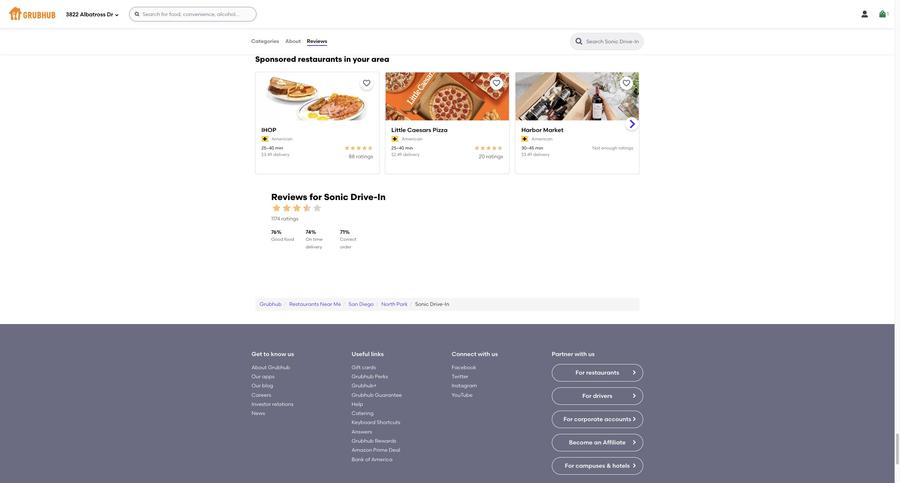 Task type: describe. For each thing, give the bounding box(es) containing it.
personalized
[[360, 15, 392, 21]]

careers
[[252, 392, 271, 398]]

71
[[340, 229, 345, 235]]

harbor market
[[522, 127, 564, 134]]

for for for drivers
[[583, 393, 592, 399]]

answers link
[[352, 429, 372, 435]]

facebook twitter instagram youtube
[[452, 365, 477, 398]]

20 ratings
[[479, 153, 503, 160]]

ratings for 88 ratings
[[356, 153, 373, 160]]

for corporate accounts link
[[552, 411, 643, 428]]

2 our from the top
[[252, 383, 261, 389]]

twitter
[[452, 374, 469, 380]]

time inside the 74 on time delivery
[[313, 237, 323, 242]]

save this restaurant image for little
[[492, 79, 501, 88]]

twitter link
[[452, 374, 469, 380]]

reviews for reviews for sonic drive-in
[[271, 192, 307, 202]]

area
[[372, 55, 389, 64]]

for for for restaurants
[[576, 369, 585, 376]]

policy
[[275, 34, 289, 40]]

offers
[[426, 15, 440, 21]]

careers link
[[252, 392, 271, 398]]

25–40 for ihop
[[262, 146, 274, 151]]

facebook link
[[452, 365, 476, 371]]

74
[[306, 229, 311, 235]]

ratings for 1174 ratings
[[281, 216, 299, 222]]

for campuses & hotels
[[565, 462, 630, 469]]

ratings right enough on the right top of page
[[619, 146, 633, 151]]

gift
[[352, 365, 361, 371]]

american for little caesars pizza
[[402, 136, 423, 141]]

grubhub link
[[260, 301, 282, 307]]

about for about
[[285, 38, 301, 44]]

hotels
[[613, 462, 630, 469]]

and right conditions
[[626, 27, 636, 33]]

reviews for reviews
[[307, 38, 327, 44]]

grubhub down the gift cards link
[[352, 374, 374, 380]]

their
[[449, 15, 460, 21]]

grubhub inside grubhub will share your name, email, order information, and order history with sonic, and this information will be subject to sonic terms and conditions and privacy policy . you can unsubscribe at any time using the unsubscribe link / instructions in the communications.
[[255, 27, 277, 33]]

grubhub+
[[352, 383, 377, 389]]

0 horizontal spatial in
[[378, 192, 386, 202]]

0 horizontal spatial to
[[264, 351, 270, 358]]

information,
[[362, 27, 392, 33]]

link
[[392, 41, 400, 48]]

25–40 min $3.49 delivery
[[262, 146, 290, 157]]

0 horizontal spatial for
[[310, 192, 322, 202]]

america
[[372, 457, 393, 463]]

sonic left would
[[255, 15, 269, 21]]

88
[[349, 153, 355, 160]]

sponsored restaurants in your area
[[255, 55, 389, 64]]

amazon prime deal link
[[352, 447, 400, 454]]

corporate
[[574, 416, 603, 423]]

answers
[[352, 429, 372, 435]]

Search Sonic Drive-In search field
[[586, 38, 641, 45]]

and left this
[[464, 27, 474, 33]]

become an affiliate
[[569, 439, 626, 446]]

save this restaurant button for harbor
[[620, 77, 633, 90]]

71 correct order
[[340, 229, 357, 249]]

relations
[[272, 401, 294, 408]]

for campuses & hotels link
[[552, 457, 643, 475]]

little
[[392, 127, 406, 134]]

ihop link
[[262, 126, 373, 135]]

instagram
[[452, 383, 477, 389]]

name,
[[315, 27, 330, 33]]

25–40 min $2.49 delivery
[[392, 146, 420, 157]]

with right partner at the right bottom of the page
[[575, 351, 587, 358]]

search icon image
[[575, 37, 584, 46]]

can
[[265, 41, 275, 48]]

american for harbor market
[[532, 136, 553, 141]]

grubhub left restaurants
[[260, 301, 282, 307]]

1 will from the left
[[279, 27, 286, 33]]

blog
[[262, 383, 273, 389]]

grubhub+ link
[[352, 383, 377, 389]]

1 horizontal spatial to
[[296, 15, 301, 21]]

time inside grubhub will share your name, email, order information, and order history with sonic, and this information will be subject to sonic terms and conditions and privacy policy . you can unsubscribe at any time using the unsubscribe link / instructions in the communications.
[[324, 41, 335, 48]]

become an affiliate link
[[552, 434, 643, 452]]

become
[[569, 439, 593, 446]]

right image for for corporate accounts
[[631, 416, 637, 422]]

Search for food, convenience, alcohol... search field
[[129, 7, 257, 21]]

deal
[[389, 447, 400, 454]]

perks
[[375, 374, 388, 380]]

diego
[[359, 301, 374, 307]]

restaurants for for
[[586, 369, 619, 376]]

1 save this restaurant image from the left
[[362, 79, 371, 88]]

gift cards grubhub perks grubhub+ grubhub guarantee help catering keyboard shortcuts answers grubhub rewards amazon prime deal bank of america
[[352, 365, 402, 463]]

catering
[[352, 411, 374, 417]]

get to know us
[[252, 351, 294, 358]]

sonic up 71
[[324, 192, 349, 202]]

order down updates
[[405, 27, 418, 33]]

partner
[[552, 351, 573, 358]]

1 the from the left
[[351, 41, 359, 48]]

with right the connect
[[478, 351, 490, 358]]

privacy policy link
[[255, 34, 289, 40]]

sonic drive-in
[[415, 301, 449, 307]]

min for ihop
[[275, 146, 283, 151]]

for for for corporate accounts
[[564, 416, 573, 423]]

cards
[[362, 365, 376, 371]]

you
[[315, 15, 324, 21]]

subscription pass image for ihop
[[262, 136, 269, 142]]

min for little caesars pizza
[[405, 146, 413, 151]]

to inside grubhub will share your name, email, order information, and order history with sonic, and this information will be subject to sonic terms and conditions and privacy policy . you can unsubscribe at any time using the unsubscribe link / instructions in the communications.
[[551, 27, 556, 33]]

partner with us
[[552, 351, 595, 358]]

1174
[[271, 216, 280, 222]]

facebook
[[452, 365, 476, 371]]

save this restaurant button for little
[[490, 77, 503, 90]]

subscription pass image
[[392, 136, 399, 142]]

american for ihop
[[272, 136, 293, 141]]

terms
[[572, 27, 586, 33]]

get
[[252, 351, 262, 358]]

grubhub guarantee link
[[352, 392, 402, 398]]

about grubhub link
[[252, 365, 290, 371]]

be
[[524, 27, 531, 33]]

using
[[337, 41, 350, 48]]

history
[[419, 27, 436, 33]]

gift cards link
[[352, 365, 376, 371]]

park
[[397, 301, 408, 307]]

investor
[[252, 401, 271, 408]]

would
[[270, 15, 285, 21]]

and right terms
[[588, 27, 598, 33]]

apps
[[262, 374, 275, 380]]

with right 'informed'
[[349, 15, 359, 21]]

restaurants
[[289, 301, 319, 307]]

me
[[334, 301, 341, 307]]

ihop
[[262, 127, 276, 134]]

and left offers
[[415, 15, 425, 21]]

1 vertical spatial drive-
[[430, 301, 445, 307]]

bank
[[352, 457, 364, 463]]

sonic right park
[[415, 301, 429, 307]]



Task type: locate. For each thing, give the bounding box(es) containing it.
1 vertical spatial in
[[344, 55, 351, 64]]

north
[[381, 301, 396, 307]]

with inside grubhub will share your name, email, order information, and order history with sonic, and this information will be subject to sonic terms and conditions and privacy policy . you can unsubscribe at any time using the unsubscribe link / instructions in the communications.
[[437, 27, 447, 33]]

$3.49 for ihop
[[262, 152, 272, 157]]

grubhub inside about grubhub our apps our blog careers investor relations news
[[268, 365, 290, 371]]

save this restaurant image
[[362, 79, 371, 88], [492, 79, 501, 88], [623, 79, 631, 88]]

to right like
[[296, 15, 301, 21]]

2 horizontal spatial min
[[535, 146, 543, 151]]

ratings right 88 at the top of page
[[356, 153, 373, 160]]

about inside about grubhub our apps our blog careers investor relations news
[[252, 365, 267, 371]]

right image inside for restaurants link
[[631, 370, 637, 375]]

0 horizontal spatial about
[[252, 365, 267, 371]]

3 min from the left
[[535, 146, 543, 151]]

1 button
[[879, 8, 889, 21]]

2 unsubscribe from the left
[[360, 41, 390, 48]]

connect with us
[[452, 351, 498, 358]]

delivery right $2.49
[[403, 152, 420, 157]]

1 horizontal spatial 25–40
[[392, 146, 404, 151]]

for left drivers in the right of the page
[[583, 393, 592, 399]]

74 on time delivery
[[306, 229, 323, 249]]

for left corporate
[[564, 416, 573, 423]]

in down the history
[[435, 41, 439, 48]]

little caesars pizza logo image
[[386, 73, 509, 134]]

pizza
[[433, 127, 448, 134]]

subscription pass image up "30–45"
[[522, 136, 529, 142]]

about inside about button
[[285, 38, 301, 44]]

star icon image
[[344, 145, 350, 151], [350, 145, 356, 151], [356, 145, 362, 151], [362, 145, 368, 151], [368, 145, 373, 151], [368, 145, 373, 151], [474, 145, 480, 151], [480, 145, 486, 151], [486, 145, 492, 151], [492, 145, 498, 151], [498, 145, 503, 151], [498, 145, 503, 151], [271, 203, 282, 213], [282, 203, 292, 213], [292, 203, 302, 213], [302, 203, 312, 213], [302, 203, 312, 213], [312, 203, 322, 213]]

help
[[352, 401, 363, 408]]

this
[[475, 27, 484, 33]]

save this restaurant button
[[360, 77, 373, 90], [490, 77, 503, 90], [620, 77, 633, 90]]

delivery
[[273, 152, 290, 157], [403, 152, 420, 157], [533, 152, 550, 157], [306, 244, 322, 249]]

grubhub down know
[[268, 365, 290, 371]]

us right know
[[288, 351, 294, 358]]

in
[[378, 192, 386, 202], [445, 301, 449, 307]]

and
[[415, 15, 425, 21], [394, 27, 403, 33], [464, 27, 474, 33], [588, 27, 598, 33], [626, 27, 636, 33]]

0 vertical spatial about
[[285, 38, 301, 44]]

3822 albatross dr
[[66, 11, 113, 18]]

for left their
[[441, 15, 448, 21]]

harbor market logo image
[[516, 73, 639, 134]]

restaurants
[[298, 55, 342, 64], [586, 369, 619, 376]]

0 vertical spatial to
[[296, 15, 301, 21]]

min inside 25–40 min $3.49 delivery
[[275, 146, 283, 151]]

2 right image from the top
[[631, 393, 637, 399]]

main navigation navigation
[[0, 0, 895, 28]]

restaurants up drivers in the right of the page
[[586, 369, 619, 376]]

1 horizontal spatial in
[[445, 301, 449, 307]]

$3.49 inside 25–40 min $3.49 delivery
[[262, 152, 272, 157]]

keyboard
[[352, 420, 376, 426]]

restaurants near me
[[289, 301, 341, 307]]

svg image
[[861, 10, 869, 19], [879, 10, 887, 19], [134, 11, 140, 17], [115, 13, 119, 17]]

1174 ratings
[[271, 216, 299, 222]]

for left campuses
[[565, 462, 574, 469]]

products.
[[461, 15, 485, 21]]

subject
[[532, 27, 550, 33]]

right image inside for drivers link
[[631, 393, 637, 399]]

0 horizontal spatial save this restaurant button
[[360, 77, 373, 90]]

time right 'on'
[[313, 237, 323, 242]]

unsubscribe down information,
[[360, 41, 390, 48]]

ratings for 20 ratings
[[486, 153, 503, 160]]

0 horizontal spatial your
[[303, 27, 313, 33]]

2 will from the left
[[515, 27, 523, 33]]

will up policy
[[279, 27, 286, 33]]

with left 'sonic,'
[[437, 27, 447, 33]]

1 horizontal spatial about
[[285, 38, 301, 44]]

$3.49 for harbor market
[[522, 152, 532, 157]]

to
[[296, 15, 301, 21], [551, 27, 556, 33], [264, 351, 270, 358]]

0 horizontal spatial will
[[279, 27, 286, 33]]

to right subject
[[551, 27, 556, 33]]

1 horizontal spatial your
[[353, 55, 370, 64]]

0 horizontal spatial subscription pass image
[[262, 136, 269, 142]]

2 horizontal spatial save this restaurant image
[[623, 79, 631, 88]]

2 us from the left
[[492, 351, 498, 358]]

1 vertical spatial our
[[252, 383, 261, 389]]

0 horizontal spatial in
[[344, 55, 351, 64]]

reviews for sonic drive-in
[[271, 192, 386, 202]]

2 horizontal spatial american
[[532, 136, 553, 141]]

categories
[[251, 38, 279, 44]]

0 vertical spatial right image
[[631, 416, 637, 422]]

1 horizontal spatial in
[[435, 41, 439, 48]]

2 save this restaurant image from the left
[[492, 79, 501, 88]]

0 vertical spatial time
[[324, 41, 335, 48]]

1 horizontal spatial drive-
[[430, 301, 445, 307]]

delivery down "30–45"
[[533, 152, 550, 157]]

1 horizontal spatial min
[[405, 146, 413, 151]]

0 horizontal spatial $3.49
[[262, 152, 272, 157]]

right image
[[631, 416, 637, 422], [631, 463, 637, 469]]

/
[[401, 41, 404, 48]]

min for harbor market
[[535, 146, 543, 151]]

delivery for little caesars pizza
[[403, 152, 420, 157]]

0 horizontal spatial save this restaurant image
[[362, 79, 371, 88]]

1 horizontal spatial $3.49
[[522, 152, 532, 157]]

0 vertical spatial in
[[435, 41, 439, 48]]

right image for become an affiliate
[[631, 440, 637, 445]]

0 vertical spatial in
[[378, 192, 386, 202]]

2 horizontal spatial us
[[589, 351, 595, 358]]

restaurants near me link
[[289, 301, 341, 307]]

accounts
[[605, 416, 632, 423]]

not enough ratings
[[593, 146, 633, 151]]

0 horizontal spatial min
[[275, 146, 283, 151]]

2 min from the left
[[405, 146, 413, 151]]

for up the "74" on the top left
[[310, 192, 322, 202]]

2 $3.49 from the left
[[522, 152, 532, 157]]

grubhub down answers link
[[352, 438, 374, 444]]

1 right image from the top
[[631, 416, 637, 422]]

your left area
[[353, 55, 370, 64]]

terms and conditions link
[[572, 27, 625, 33]]

delivery inside 25–40 min $2.49 delivery
[[403, 152, 420, 157]]

about button
[[285, 28, 301, 55]]

us up for restaurants
[[589, 351, 595, 358]]

your for name,
[[303, 27, 313, 33]]

with
[[349, 15, 359, 21], [437, 27, 447, 33], [478, 351, 490, 358], [575, 351, 587, 358]]

2 right image from the top
[[631, 463, 637, 469]]

news
[[252, 411, 265, 417]]

delivery inside 25–40 min $3.49 delivery
[[273, 152, 290, 157]]

subscription pass image for harbor market
[[522, 136, 529, 142]]

right image for for drivers
[[631, 393, 637, 399]]

1 vertical spatial about
[[252, 365, 267, 371]]

2 vertical spatial right image
[[631, 440, 637, 445]]

affiliate
[[603, 439, 626, 446]]

our apps link
[[252, 374, 275, 380]]

your down keep in the left top of the page
[[303, 27, 313, 33]]

like
[[286, 15, 294, 21]]

our up our blog link
[[252, 374, 261, 380]]

shortcuts
[[377, 420, 400, 426]]

1 vertical spatial restaurants
[[586, 369, 619, 376]]

1 unsubscribe from the left
[[276, 41, 306, 48]]

1 right image from the top
[[631, 370, 637, 375]]

1 horizontal spatial save this restaurant image
[[492, 79, 501, 88]]

right image inside become an affiliate link
[[631, 440, 637, 445]]

restaurants for sponsored
[[298, 55, 342, 64]]

order inside the 71 correct order
[[340, 244, 352, 249]]

2 horizontal spatial to
[[551, 27, 556, 33]]

min down ihop on the left of the page
[[275, 146, 283, 151]]

1 horizontal spatial for
[[441, 15, 448, 21]]

0 horizontal spatial us
[[288, 351, 294, 358]]

svg image inside 1 button
[[879, 10, 887, 19]]

the right 'using'
[[351, 41, 359, 48]]

min inside 30–45 min $3.49 delivery
[[535, 146, 543, 151]]

1 horizontal spatial american
[[402, 136, 423, 141]]

drive-
[[351, 192, 378, 202], [430, 301, 445, 307]]

0 horizontal spatial drive-
[[351, 192, 378, 202]]

any
[[314, 41, 323, 48]]

north park link
[[381, 301, 408, 307]]

1 horizontal spatial unsubscribe
[[360, 41, 390, 48]]

sponsored
[[255, 55, 296, 64]]

about up 'our apps' link
[[252, 365, 267, 371]]

1 vertical spatial right image
[[631, 393, 637, 399]]

1 vertical spatial to
[[551, 27, 556, 33]]

help link
[[352, 401, 363, 408]]

3 save this restaurant image from the left
[[623, 79, 631, 88]]

ratings right 1174
[[281, 216, 299, 222]]

0 horizontal spatial restaurants
[[298, 55, 342, 64]]

our up careers
[[252, 383, 261, 389]]

88 ratings
[[349, 153, 373, 160]]

$3.49 down ihop on the left of the page
[[262, 152, 272, 157]]

25–40 inside 25–40 min $3.49 delivery
[[262, 146, 274, 151]]

instagram link
[[452, 383, 477, 389]]

2 25–40 from the left
[[392, 146, 404, 151]]

amazon
[[352, 447, 372, 454]]

1 25–40 from the left
[[262, 146, 274, 151]]

1 horizontal spatial us
[[492, 351, 498, 358]]

for corporate accounts
[[564, 416, 632, 423]]

30–45
[[522, 146, 534, 151]]

catering link
[[352, 411, 374, 417]]

reviews
[[307, 38, 327, 44], [271, 192, 307, 202]]

2 subscription pass image from the left
[[522, 136, 529, 142]]

on
[[306, 237, 312, 242]]

dr
[[107, 11, 113, 18]]

1 horizontal spatial will
[[515, 27, 523, 33]]

will
[[279, 27, 286, 33], [515, 27, 523, 33]]

1 horizontal spatial time
[[324, 41, 335, 48]]

unsubscribe down .
[[276, 41, 306, 48]]

american down the harbor market
[[532, 136, 553, 141]]

will left be
[[515, 27, 523, 33]]

0 horizontal spatial the
[[351, 41, 359, 48]]

25–40 for little caesars pizza
[[392, 146, 404, 151]]

1 us from the left
[[288, 351, 294, 358]]

0 vertical spatial drive-
[[351, 192, 378, 202]]

market
[[543, 127, 564, 134]]

3 right image from the top
[[631, 440, 637, 445]]

us for connect with us
[[492, 351, 498, 358]]

albatross
[[80, 11, 106, 18]]

subscription pass image down ihop on the left of the page
[[262, 136, 269, 142]]

ihop logo image
[[256, 73, 379, 134]]

min inside 25–40 min $2.49 delivery
[[405, 146, 413, 151]]

1 vertical spatial for
[[310, 192, 322, 202]]

for down partner with us
[[576, 369, 585, 376]]

1 vertical spatial right image
[[631, 463, 637, 469]]

$3.49 down "30–45"
[[522, 152, 532, 157]]

1 horizontal spatial subscription pass image
[[522, 136, 529, 142]]

delivery down 'on'
[[306, 244, 322, 249]]

reviews down name,
[[307, 38, 327, 44]]

1 vertical spatial in
[[445, 301, 449, 307]]

youtube
[[452, 392, 473, 398]]

$3.49
[[262, 152, 272, 157], [522, 152, 532, 157]]

campuses
[[576, 462, 605, 469]]

1 our from the top
[[252, 374, 261, 380]]

grubhub up privacy
[[255, 27, 277, 33]]

0 vertical spatial for
[[441, 15, 448, 21]]

3822
[[66, 11, 79, 18]]

reviews inside button
[[307, 38, 327, 44]]

save this restaurant image for harbor
[[623, 79, 631, 88]]

subscription pass image
[[262, 136, 269, 142], [522, 136, 529, 142]]

american down caesars
[[402, 136, 423, 141]]

american
[[272, 136, 293, 141], [402, 136, 423, 141], [532, 136, 553, 141]]

right image for for restaurants
[[631, 370, 637, 375]]

about for about grubhub our apps our blog careers investor relations news
[[252, 365, 267, 371]]

2 american from the left
[[402, 136, 423, 141]]

harbor
[[522, 127, 542, 134]]

0 horizontal spatial time
[[313, 237, 323, 242]]

delivery inside the 74 on time delivery
[[306, 244, 322, 249]]

for drivers
[[583, 393, 613, 399]]

share
[[288, 27, 301, 33]]

your inside grubhub will share your name, email, order information, and order history with sonic, and this information will be subject to sonic terms and conditions and privacy policy . you can unsubscribe at any time using the unsubscribe link / instructions in the communications.
[[303, 27, 313, 33]]

us right the connect
[[492, 351, 498, 358]]

1 vertical spatial time
[[313, 237, 323, 242]]

min down caesars
[[405, 146, 413, 151]]

delivery for ihop
[[273, 152, 290, 157]]

0 vertical spatial your
[[303, 27, 313, 33]]

grubhub down grubhub+
[[352, 392, 374, 398]]

delivery for harbor market
[[533, 152, 550, 157]]

76
[[271, 229, 277, 235]]

sonic left terms
[[558, 27, 571, 33]]

grubhub rewards link
[[352, 438, 396, 444]]

restaurants inside for restaurants link
[[586, 369, 619, 376]]

2 vertical spatial to
[[264, 351, 270, 358]]

1 american from the left
[[272, 136, 293, 141]]

1
[[887, 11, 889, 17]]

1 vertical spatial your
[[353, 55, 370, 64]]

prime
[[373, 447, 388, 454]]

us for partner with us
[[589, 351, 595, 358]]

0 vertical spatial restaurants
[[298, 55, 342, 64]]

to right get
[[264, 351, 270, 358]]

ratings right 20
[[486, 153, 503, 160]]

1 horizontal spatial restaurants
[[586, 369, 619, 376]]

0 vertical spatial our
[[252, 374, 261, 380]]

2 save this restaurant button from the left
[[490, 77, 503, 90]]

25–40 inside 25–40 min $2.49 delivery
[[392, 146, 404, 151]]

harbor market link
[[522, 126, 633, 135]]

keyboard shortcuts link
[[352, 420, 400, 426]]

3 save this restaurant button from the left
[[620, 77, 633, 90]]

about down share
[[285, 38, 301, 44]]

your
[[303, 27, 313, 33], [353, 55, 370, 64]]

3 american from the left
[[532, 136, 553, 141]]

your for area
[[353, 55, 370, 64]]

news link
[[252, 411, 265, 417]]

about grubhub our apps our blog careers investor relations news
[[252, 365, 294, 417]]

of
[[365, 457, 370, 463]]

american up 25–40 min $3.49 delivery
[[272, 136, 293, 141]]

not
[[593, 146, 600, 151]]

for restaurants link
[[552, 364, 643, 382]]

ratings
[[619, 146, 633, 151], [356, 153, 373, 160], [486, 153, 503, 160], [281, 216, 299, 222]]

time right any
[[324, 41, 335, 48]]

0 vertical spatial right image
[[631, 370, 637, 375]]

.
[[289, 34, 290, 40]]

2 the from the left
[[440, 41, 448, 48]]

delivery inside 30–45 min $3.49 delivery
[[533, 152, 550, 157]]

reviews up 1174 ratings
[[271, 192, 307, 202]]

right image
[[631, 370, 637, 375], [631, 393, 637, 399], [631, 440, 637, 445]]

sonic inside grubhub will share your name, email, order information, and order history with sonic, and this information will be subject to sonic terms and conditions and privacy policy . you can unsubscribe at any time using the unsubscribe link / instructions in the communications.
[[558, 27, 571, 33]]

in down 'using'
[[344, 55, 351, 64]]

the down 'sonic,'
[[440, 41, 448, 48]]

order down correct
[[340, 244, 352, 249]]

1 vertical spatial reviews
[[271, 192, 307, 202]]

restaurants down any
[[298, 55, 342, 64]]

at
[[307, 41, 313, 48]]

in inside grubhub will share your name, email, order information, and order history with sonic, and this information will be subject to sonic terms and conditions and privacy policy . you can unsubscribe at any time using the unsubscribe link / instructions in the communications.
[[435, 41, 439, 48]]

1 save this restaurant button from the left
[[360, 77, 373, 90]]

20
[[479, 153, 485, 160]]

0 horizontal spatial unsubscribe
[[276, 41, 306, 48]]

$3.49 inside 30–45 min $3.49 delivery
[[522, 152, 532, 157]]

right image inside for corporate accounts link
[[631, 416, 637, 422]]

for for for campuses & hotels
[[565, 462, 574, 469]]

categories button
[[251, 28, 280, 55]]

0 vertical spatial reviews
[[307, 38, 327, 44]]

25–40 down ihop on the left of the page
[[262, 146, 274, 151]]

caesars
[[407, 127, 431, 134]]

sonic would like to keep you informed with personalized updates and offers for their products.
[[255, 15, 486, 21]]

0 horizontal spatial american
[[272, 136, 293, 141]]

min right "30–45"
[[535, 146, 543, 151]]

2 horizontal spatial save this restaurant button
[[620, 77, 633, 90]]

1 horizontal spatial save this restaurant button
[[490, 77, 503, 90]]

1 horizontal spatial the
[[440, 41, 448, 48]]

1 subscription pass image from the left
[[262, 136, 269, 142]]

order right email,
[[348, 27, 361, 33]]

1 min from the left
[[275, 146, 283, 151]]

delivery down ihop on the left of the page
[[273, 152, 290, 157]]

and down updates
[[394, 27, 403, 33]]

right image for for campuses & hotels
[[631, 463, 637, 469]]

right image inside for campuses & hotels link
[[631, 463, 637, 469]]

3 us from the left
[[589, 351, 595, 358]]

0 horizontal spatial 25–40
[[262, 146, 274, 151]]

25–40 up $2.49
[[392, 146, 404, 151]]

communications.
[[450, 41, 492, 48]]

$2.49
[[392, 152, 402, 157]]

1 $3.49 from the left
[[262, 152, 272, 157]]



Task type: vqa. For each thing, say whether or not it's contained in the screenshot.
the bottom In
yes



